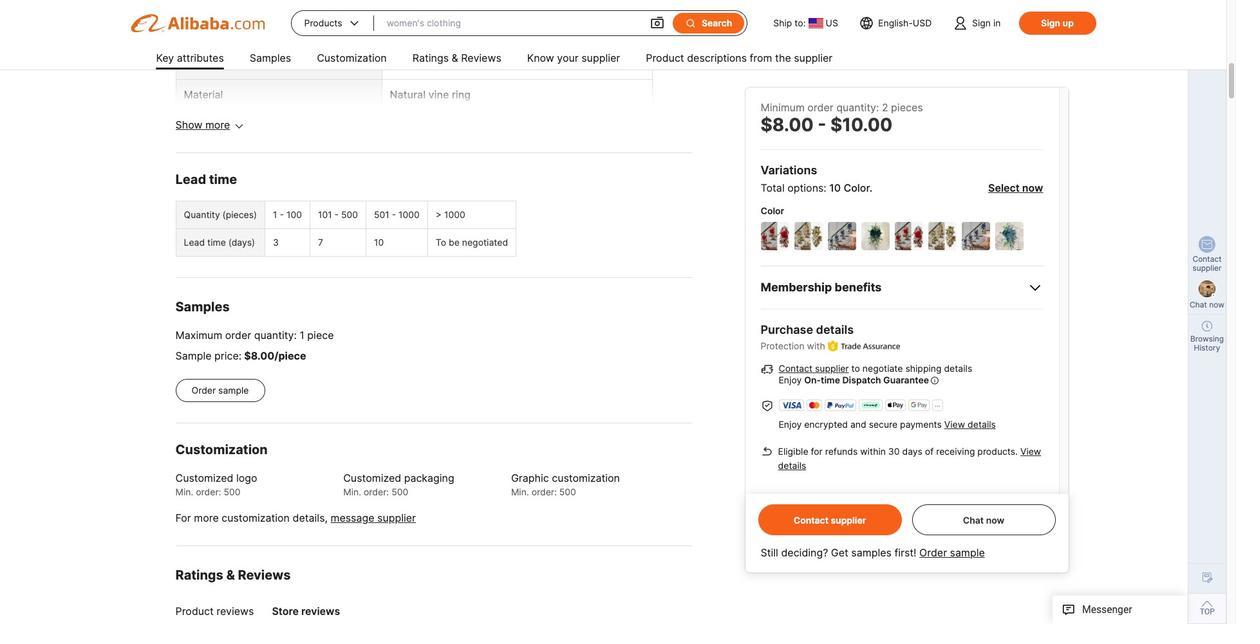 Task type: vqa. For each thing, say whether or not it's contained in the screenshot.
the right ratings
yes



Task type: describe. For each thing, give the bounding box(es) containing it.
sign in
[[972, 17, 1001, 28]]

0 horizontal spatial chat now
[[963, 515, 1005, 526]]

1 - 100
[[273, 210, 302, 220]]

: for logo
[[219, 487, 221, 498]]

size
[[184, 119, 204, 132]]

the
[[775, 52, 791, 64]]

purchase details
[[761, 323, 854, 337]]

501 - 1000
[[374, 210, 420, 220]]

secure
[[869, 419, 898, 430]]

product descriptions from the supplier
[[646, 52, 833, 64]]

30
[[888, 446, 900, 457]]

for more customization details, message supplier
[[175, 512, 416, 525]]

show
[[175, 119, 202, 132]]

membership benefits
[[761, 281, 882, 294]]

details up products.
[[968, 419, 996, 430]]

up
[[1063, 17, 1074, 28]]

model
[[184, 58, 214, 71]]

variations
[[761, 164, 817, 177]]

options:
[[788, 182, 827, 194]]

still
[[761, 547, 778, 560]]

1 horizontal spatial customization
[[317, 52, 387, 64]]

receiving
[[936, 446, 975, 457]]

natural vine ring
[[390, 88, 471, 101]]

.
[[870, 182, 872, 194]]

protection with
[[761, 341, 825, 352]]

reviews for product reviews
[[217, 605, 254, 618]]

order sample link
[[919, 547, 985, 560]]

of
[[925, 446, 934, 457]]

get
[[831, 547, 848, 560]]

english-
[[878, 17, 913, 28]]

product for product descriptions from the supplier
[[646, 52, 684, 64]]

membership
[[761, 281, 832, 294]]

vine
[[428, 88, 449, 101]]

(days)
[[228, 237, 255, 248]]

 search
[[685, 17, 732, 29]]

lead for lead time (days)
[[184, 237, 205, 248]]

quantity
[[184, 210, 220, 220]]

0 vertical spatial contact
[[1193, 254, 1222, 264]]

women's clothing text field
[[387, 12, 637, 35]]

message supplier link
[[331, 512, 416, 525]]

your
[[557, 52, 579, 64]]

more for for
[[194, 512, 219, 525]]

500 for customized packaging
[[392, 487, 408, 498]]

order sample button
[[175, 379, 265, 403]]

packaging
[[404, 472, 454, 485]]

1 horizontal spatial samples
[[250, 52, 291, 64]]

enjoy for enjoy encrypted and secure payments view details
[[779, 419, 802, 430]]

sign up
[[1041, 17, 1074, 28]]

- inside minimum order quantity: 2 pieces $8.00 - $10.00
[[818, 114, 826, 136]]

order sample
[[192, 385, 249, 396]]

for
[[175, 512, 191, 525]]

to:
[[795, 17, 806, 28]]

tab list containing product reviews
[[175, 597, 692, 625]]

maximum order quantity: 1 piece
[[175, 329, 334, 342]]

key
[[156, 52, 174, 64]]

1 horizontal spatial sample
[[950, 547, 985, 560]]

reviews for store reviews
[[301, 605, 340, 618]]

1 vertical spatial contact supplier
[[794, 515, 866, 526]]

quantity: for minimum order quantity: 2 pieces $8.00 - $10.00
[[836, 101, 879, 114]]

: for packaging
[[387, 487, 389, 498]]


[[685, 17, 697, 29]]

name
[[215, 28, 244, 41]]

guarantee
[[883, 375, 929, 386]]

1 horizontal spatial color
[[844, 182, 870, 194]]

chat now button
[[963, 515, 1005, 526]]

total options: 10 color .
[[761, 182, 872, 194]]

material
[[184, 88, 223, 101]]

minimum
[[761, 101, 805, 114]]

sign for sign up
[[1041, 17, 1060, 28]]

lead time (days)
[[184, 237, 255, 248]]

still deciding? get samples first! order sample
[[761, 547, 985, 560]]

deciding?
[[781, 547, 828, 560]]

brand
[[184, 28, 213, 41]]

benefits
[[835, 281, 882, 294]]


[[347, 17, 361, 30]]

protection
[[761, 341, 805, 352]]

select now
[[988, 182, 1043, 194]]

quantity (pieces)
[[184, 210, 257, 220]]

sample
[[175, 350, 211, 363]]

to be negotiated
[[436, 237, 508, 248]]

: for customization
[[554, 487, 557, 498]]

2 vertical spatial time
[[821, 375, 840, 386]]

prompt image
[[931, 375, 939, 387]]

graphic customization min. order : 500
[[511, 472, 620, 498]]

> 1000
[[436, 210, 465, 220]]

supplier inside contact supplier
[[1193, 263, 1222, 273]]

0 vertical spatial 1
[[273, 210, 277, 220]]

min. for customized packaging
[[343, 487, 361, 498]]

1 vertical spatial 1
[[300, 329, 304, 342]]

know
[[527, 52, 554, 64]]

on-
[[804, 375, 821, 386]]

descriptions
[[687, 52, 747, 64]]

1 horizontal spatial 10
[[829, 182, 841, 194]]

samples link
[[250, 46, 291, 72]]

know your supplier
[[527, 52, 620, 64]]

1 vertical spatial order
[[919, 547, 947, 560]]

0 horizontal spatial color
[[761, 205, 784, 216]]

order inside minimum order quantity: 2 pieces $8.00 - $10.00
[[808, 101, 834, 114]]

$8.00 inside minimum order quantity: 2 pieces $8.00 - $10.00
[[761, 114, 814, 136]]

customization link
[[317, 46, 387, 72]]

(pieces)
[[223, 210, 257, 220]]

negotiate
[[863, 363, 903, 374]]

purchase
[[761, 323, 813, 337]]

logo
[[236, 472, 257, 485]]

first!
[[895, 547, 917, 560]]

products.
[[978, 446, 1018, 457]]

0 horizontal spatial reviews
[[238, 568, 291, 584]]

store
[[272, 605, 299, 618]]

order for customized logo
[[196, 487, 219, 498]]

message
[[331, 512, 374, 525]]

details,
[[293, 512, 328, 525]]

browsing
[[1190, 334, 1224, 344]]

minimum order quantity: 2 pieces $8.00 - $10.00
[[761, 101, 923, 136]]

2 vertical spatial contact
[[794, 515, 829, 526]]

0 vertical spatial chat now
[[1190, 300, 1225, 310]]

1 vertical spatial customization
[[175, 443, 268, 458]]

enjoy encrypted and secure payments view details
[[779, 419, 996, 430]]

- for 501 - 1000
[[392, 210, 396, 220]]

encrypted
[[804, 419, 848, 430]]



Task type: locate. For each thing, give the bounding box(es) containing it.
0 vertical spatial reviews
[[461, 52, 501, 64]]

101 - 500
[[318, 210, 358, 220]]

500 inside "graphic customization min. order : 500"
[[559, 487, 576, 498]]

$8.00 down maximum order quantity: 1 piece
[[244, 350, 274, 363]]

1 reviews from the left
[[217, 605, 254, 618]]

0 vertical spatial now
[[1022, 182, 1043, 194]]

order for customized packaging
[[364, 487, 387, 498]]

browsing history
[[1190, 334, 1224, 353]]

order inside customized logo min. order : 500
[[196, 487, 219, 498]]

product
[[646, 52, 684, 64], [175, 605, 214, 618]]

sign for sign in
[[972, 17, 991, 28]]

shallalala
[[390, 28, 436, 41]]

1 horizontal spatial chat
[[1190, 300, 1207, 310]]

1 horizontal spatial order
[[919, 547, 947, 560]]

1 vertical spatial quantity:
[[254, 329, 297, 342]]

/
[[274, 350, 278, 363]]

ratings down shallalala
[[412, 52, 449, 64]]

0 horizontal spatial 1
[[273, 210, 277, 220]]

price:
[[214, 350, 242, 363]]

1 vertical spatial ratings & reviews
[[175, 568, 291, 584]]

0 vertical spatial customization
[[317, 52, 387, 64]]

piece
[[307, 329, 334, 342], [278, 350, 306, 363]]

products
[[304, 17, 342, 28]]

1 vertical spatial now
[[1209, 300, 1225, 310]]

brand name
[[184, 28, 244, 41]]

1000
[[399, 210, 420, 220], [444, 210, 465, 220]]

customized for customized logo
[[175, 472, 233, 485]]

product reviews
[[175, 605, 254, 618]]

min. inside "graphic customization min. order : 500"
[[511, 487, 529, 498]]

1000 right 501
[[399, 210, 420, 220]]

0 horizontal spatial now
[[986, 515, 1005, 526]]

1 vertical spatial product
[[175, 605, 214, 618]]

1 horizontal spatial ratings
[[412, 52, 449, 64]]

dispatch
[[842, 375, 881, 386]]

search
[[702, 17, 732, 28]]

0 vertical spatial product
[[646, 52, 684, 64]]

chat up order sample link
[[963, 515, 984, 526]]

1 1000 from the left
[[399, 210, 420, 220]]

1 horizontal spatial reviews
[[301, 605, 340, 618]]

customized packaging min. order : 500
[[343, 472, 454, 498]]

color down total at the right of page
[[761, 205, 784, 216]]

customization inside "graphic customization min. order : 500"
[[552, 472, 620, 485]]

1 vertical spatial samples
[[175, 300, 230, 315]]

total
[[761, 182, 785, 194]]

reviews
[[461, 52, 501, 64], [238, 568, 291, 584]]

& up ring
[[452, 52, 458, 64]]

0 vertical spatial order
[[192, 385, 216, 396]]

sample inside button
[[218, 385, 249, 396]]

more right for
[[194, 512, 219, 525]]

1 vertical spatial color
[[761, 205, 784, 216]]

customized up message supplier link
[[343, 472, 401, 485]]

0 horizontal spatial quantity:
[[254, 329, 297, 342]]

0 horizontal spatial samples
[[175, 300, 230, 315]]

contact
[[1193, 254, 1222, 264], [779, 363, 813, 374], [794, 515, 829, 526]]

- right 101
[[335, 210, 339, 220]]

reviews inside ratings & reviews link
[[461, 52, 501, 64]]

refunds
[[825, 446, 858, 457]]

1 vertical spatial ratings
[[175, 568, 223, 584]]

more
[[205, 119, 230, 132], [194, 512, 219, 525]]

reviews up ring
[[461, 52, 501, 64]]

customized inside customized packaging min. order : 500
[[343, 472, 401, 485]]

0 vertical spatial lead
[[175, 172, 206, 188]]

ship
[[773, 17, 792, 28]]

0 horizontal spatial customized
[[175, 472, 233, 485]]

min. inside customized packaging min. order : 500
[[343, 487, 361, 498]]

quantity: for maximum order quantity: 1 piece
[[254, 329, 297, 342]]

1 horizontal spatial 1
[[300, 329, 304, 342]]

chat now
[[1190, 300, 1225, 310], [963, 515, 1005, 526]]

2 1000 from the left
[[444, 210, 465, 220]]

details down eligible
[[778, 460, 806, 471]]

piece for sample price: $8.00 / piece
[[278, 350, 306, 363]]

enjoy
[[779, 375, 802, 386], [779, 419, 802, 430]]

ratings & reviews up ring
[[412, 52, 501, 64]]

view up receiving
[[944, 419, 965, 430]]

500 inside customized packaging min. order : 500
[[392, 487, 408, 498]]

100
[[286, 210, 302, 220]]

0 horizontal spatial sample
[[218, 385, 249, 396]]

lead up the quantity
[[175, 172, 206, 188]]

customization
[[552, 472, 620, 485], [222, 512, 290, 525]]

500 inside customized logo min. order : 500
[[224, 487, 240, 498]]

1 horizontal spatial :
[[387, 487, 389, 498]]

0 horizontal spatial reviews
[[217, 605, 254, 618]]

0 vertical spatial view
[[944, 419, 965, 430]]

show more link
[[175, 118, 230, 132]]

sample down price:
[[218, 385, 249, 396]]

1 vertical spatial contact
[[779, 363, 813, 374]]

1 vertical spatial &
[[226, 568, 235, 584]]

order inside customized packaging min. order : 500
[[364, 487, 387, 498]]

show more
[[175, 119, 230, 132]]

product for product reviews
[[175, 605, 214, 618]]

2 reviews from the left
[[301, 605, 340, 618]]

chat
[[1190, 300, 1207, 310], [963, 515, 984, 526]]

now for chat now button
[[986, 515, 1005, 526]]

1 vertical spatial 10
[[374, 237, 384, 248]]

contact supplier
[[1193, 254, 1222, 273], [794, 515, 866, 526]]

$8.00
[[761, 114, 814, 136], [244, 350, 274, 363]]

time for lead time (days)
[[207, 237, 226, 248]]

sign left in
[[972, 17, 991, 28]]

0 horizontal spatial sign
[[972, 17, 991, 28]]

0 horizontal spatial customization
[[222, 512, 290, 525]]

customization right graphic on the left of page
[[552, 472, 620, 485]]

samples
[[851, 547, 892, 560]]

0 horizontal spatial piece
[[278, 350, 306, 363]]

ratings & reviews up product reviews
[[175, 568, 291, 584]]

eligible for refunds within 30 days of receiving products.
[[778, 446, 1018, 457]]

2 horizontal spatial :
[[554, 487, 557, 498]]

0 horizontal spatial chat
[[963, 515, 984, 526]]

1 vertical spatial piece
[[278, 350, 306, 363]]

enjoy for enjoy on-time dispatch guarantee
[[779, 375, 802, 386]]

10 right options:
[[829, 182, 841, 194]]

more left 'arrow down' "icon"
[[205, 119, 230, 132]]

store reviews
[[272, 605, 340, 618]]

2 customized from the left
[[343, 472, 401, 485]]

min. for customized logo
[[175, 487, 193, 498]]

lead down the quantity
[[184, 237, 205, 248]]

1 horizontal spatial quantity:
[[836, 101, 879, 114]]

quantity: inside minimum order quantity: 2 pieces $8.00 - $10.00
[[836, 101, 879, 114]]

with
[[807, 341, 825, 352]]

product descriptions from the supplier link
[[646, 46, 833, 72]]

chat up "browsing"
[[1190, 300, 1207, 310]]

0 vertical spatial chat
[[1190, 300, 1207, 310]]

1 horizontal spatial chat now
[[1190, 300, 1225, 310]]

1 enjoy from the top
[[779, 375, 802, 386]]

1 vertical spatial lead
[[184, 237, 205, 248]]

1 vertical spatial sample
[[950, 547, 985, 560]]

from
[[750, 52, 772, 64]]

customization up customized logo min. order : 500
[[175, 443, 268, 458]]

order down sample
[[192, 385, 216, 396]]

more for show
[[205, 119, 230, 132]]

maximum
[[175, 329, 222, 342]]

customization down 
[[317, 52, 387, 64]]

min. up for
[[175, 487, 193, 498]]

0 vertical spatial ratings
[[412, 52, 449, 64]]

0 vertical spatial more
[[205, 119, 230, 132]]

1 sign from the left
[[972, 17, 991, 28]]

500 for customized logo
[[224, 487, 240, 498]]

pieces
[[891, 101, 923, 114]]

sample down chat now button
[[950, 547, 985, 560]]

1 horizontal spatial view
[[1020, 446, 1041, 457]]

ratings up product reviews
[[175, 568, 223, 584]]

2 min. from the left
[[343, 487, 361, 498]]

0 horizontal spatial min.
[[175, 487, 193, 498]]

order right first!
[[919, 547, 947, 560]]

details right shipping
[[944, 363, 972, 374]]

: inside customized logo min. order : 500
[[219, 487, 221, 498]]

2 enjoy from the top
[[779, 419, 802, 430]]

: inside "graphic customization min. order : 500"
[[554, 487, 557, 498]]

2 : from the left
[[387, 487, 389, 498]]

0 vertical spatial quantity:
[[836, 101, 879, 114]]

2 vertical spatial now
[[986, 515, 1005, 526]]

500 for graphic customization
[[559, 487, 576, 498]]

0 vertical spatial 10
[[829, 182, 841, 194]]

sample price: $8.00 / piece
[[175, 350, 306, 363]]

negotiated
[[462, 237, 508, 248]]

enjoy left on-
[[779, 375, 802, 386]]

customized left logo
[[175, 472, 233, 485]]

0 vertical spatial samples
[[250, 52, 291, 64]]

1 horizontal spatial customized
[[343, 472, 401, 485]]

- left the $10.00
[[818, 114, 826, 136]]

chat now up order sample link
[[963, 515, 1005, 526]]

2 horizontal spatial now
[[1209, 300, 1225, 310]]

1 min. from the left
[[175, 487, 193, 498]]

0 vertical spatial $8.00
[[761, 114, 814, 136]]

reviews
[[217, 605, 254, 618], [301, 605, 340, 618]]

ratings
[[412, 52, 449, 64], [175, 568, 223, 584]]

lead for lead time
[[175, 172, 206, 188]]

1 horizontal spatial ratings & reviews
[[412, 52, 501, 64]]

0 horizontal spatial product
[[175, 605, 214, 618]]

details inside view details
[[778, 460, 806, 471]]

customized for customized packaging
[[343, 472, 401, 485]]

0 horizontal spatial 1000
[[399, 210, 420, 220]]

0 vertical spatial color
[[844, 182, 870, 194]]

0 horizontal spatial $8.00
[[244, 350, 274, 363]]

in
[[993, 17, 1001, 28]]

shipping
[[906, 363, 942, 374]]

color right options:
[[844, 182, 870, 194]]

details
[[816, 323, 854, 337], [944, 363, 972, 374], [968, 419, 996, 430], [778, 460, 806, 471]]

: inside customized packaging min. order : 500
[[387, 487, 389, 498]]

time left dispatch
[[821, 375, 840, 386]]

select now link
[[988, 182, 1043, 194]]

0 vertical spatial enjoy
[[779, 375, 802, 386]]

customized inside customized logo min. order : 500
[[175, 472, 233, 485]]

time for lead time
[[209, 172, 237, 188]]

order
[[808, 101, 834, 114], [225, 329, 251, 342], [196, 487, 219, 498], [364, 487, 387, 498], [532, 487, 554, 498]]

time
[[209, 172, 237, 188], [207, 237, 226, 248], [821, 375, 840, 386]]

0 vertical spatial ratings & reviews
[[412, 52, 501, 64]]

0 vertical spatial customization
[[552, 472, 620, 485]]

quantity: up '/'
[[254, 329, 297, 342]]

customized
[[175, 472, 233, 485], [343, 472, 401, 485]]

2
[[882, 101, 888, 114]]

order for graphic customization
[[532, 487, 554, 498]]

0 horizontal spatial ratings & reviews
[[175, 568, 291, 584]]

0 horizontal spatial :
[[219, 487, 221, 498]]

7
[[318, 237, 323, 248]]

details up with
[[816, 323, 854, 337]]

1 horizontal spatial $8.00
[[761, 114, 814, 136]]

quantity:
[[836, 101, 879, 114], [254, 329, 297, 342]]

key attributes link
[[156, 46, 224, 72]]

0 vertical spatial contact supplier
[[1193, 254, 1222, 273]]

1 vertical spatial chat
[[963, 515, 984, 526]]

3 min. from the left
[[511, 487, 529, 498]]

us
[[826, 17, 838, 28]]

1 vertical spatial reviews
[[238, 568, 291, 584]]

1 vertical spatial enjoy
[[779, 419, 802, 430]]

min. down graphic on the left of page
[[511, 487, 529, 498]]

0 horizontal spatial &
[[226, 568, 235, 584]]

1 horizontal spatial min.
[[343, 487, 361, 498]]

1 horizontal spatial contact supplier
[[1193, 254, 1222, 273]]

and
[[850, 419, 866, 430]]

tab list
[[175, 597, 692, 625]]

min. inside customized logo min. order : 500
[[175, 487, 193, 498]]

arrow down image
[[235, 121, 243, 132]]

supplier
[[582, 52, 620, 64], [794, 52, 833, 64], [1193, 263, 1222, 273], [815, 363, 849, 374], [377, 512, 416, 525], [831, 515, 866, 526]]

be
[[449, 237, 460, 248]]

quantity: left 2 on the right
[[836, 101, 879, 114]]

& up product reviews
[[226, 568, 235, 584]]

0 horizontal spatial order
[[192, 385, 216, 396]]

customization down logo
[[222, 512, 290, 525]]

1 : from the left
[[219, 487, 221, 498]]

order inside button
[[192, 385, 216, 396]]

- for 101 - 500
[[335, 210, 339, 220]]

contact supplier to negotiate shipping details
[[779, 363, 972, 374]]

3 : from the left
[[554, 487, 557, 498]]

1 vertical spatial customization
[[222, 512, 290, 525]]

chat now up "browsing"
[[1190, 300, 1225, 310]]

enjoy up eligible
[[779, 419, 802, 430]]

piece for maximum order quantity: 1 piece
[[307, 329, 334, 342]]

1 horizontal spatial customization
[[552, 472, 620, 485]]

within
[[860, 446, 886, 457]]

view inside view details
[[1020, 446, 1041, 457]]

now for select now link
[[1022, 182, 1043, 194]]

0 horizontal spatial customization
[[175, 443, 268, 458]]

view right products.
[[1020, 446, 1041, 457]]

enjoy on-time dispatch guarantee
[[779, 375, 929, 386]]

1 customized from the left
[[175, 472, 233, 485]]

model number
[[184, 58, 256, 71]]

- left 100
[[280, 210, 284, 220]]

min.
[[175, 487, 193, 498], [343, 487, 361, 498], [511, 487, 529, 498]]


[[650, 15, 665, 31]]

order inside "graphic customization min. order : 500"
[[532, 487, 554, 498]]

reviews up store
[[238, 568, 291, 584]]

3
[[273, 237, 279, 248]]

1 horizontal spatial &
[[452, 52, 458, 64]]

0 horizontal spatial view
[[944, 419, 965, 430]]

time up quantity (pieces)
[[209, 172, 237, 188]]

reviews left store
[[217, 605, 254, 618]]

time left (days)
[[207, 237, 226, 248]]

500
[[341, 210, 358, 220], [224, 487, 240, 498], [392, 487, 408, 498], [559, 487, 576, 498]]

1 vertical spatial more
[[194, 512, 219, 525]]

2 sign from the left
[[1041, 17, 1060, 28]]

min. up message
[[343, 487, 361, 498]]

min. for graphic customization
[[511, 487, 529, 498]]

0 vertical spatial &
[[452, 52, 458, 64]]

1 horizontal spatial piece
[[307, 329, 334, 342]]

1 horizontal spatial reviews
[[461, 52, 501, 64]]

0 horizontal spatial ratings
[[175, 568, 223, 584]]

10
[[829, 182, 841, 194], [374, 237, 384, 248]]

select
[[988, 182, 1020, 194]]

2 horizontal spatial min.
[[511, 487, 529, 498]]

1000 right >
[[444, 210, 465, 220]]

ship to:
[[773, 17, 806, 28]]

···
[[935, 402, 941, 411]]

for
[[811, 446, 823, 457]]

reviews right store
[[301, 605, 340, 618]]

sign left up
[[1041, 17, 1060, 28]]

10 down 501
[[374, 237, 384, 248]]

1 vertical spatial $8.00
[[244, 350, 274, 363]]

0 vertical spatial sample
[[218, 385, 249, 396]]

1 horizontal spatial 1000
[[444, 210, 465, 220]]

0 vertical spatial time
[[209, 172, 237, 188]]

- right 501
[[392, 210, 396, 220]]

$8.00 up variations
[[761, 114, 814, 136]]

1 vertical spatial time
[[207, 237, 226, 248]]

- for 1 - 100
[[280, 210, 284, 220]]



